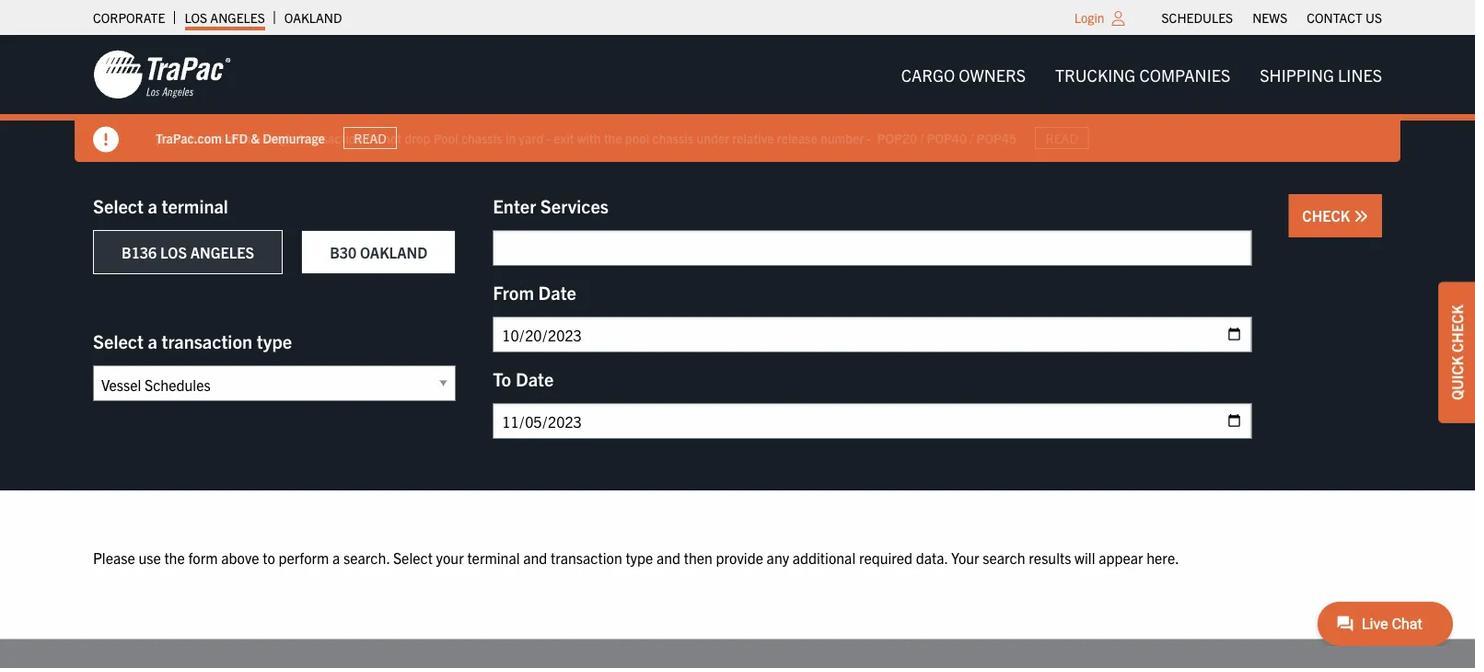 Task type: vqa. For each thing, say whether or not it's contained in the screenshot.
1st / from the right
yes



Task type: describe. For each thing, give the bounding box(es) containing it.
news link
[[1253, 5, 1288, 30]]

pop20
[[877, 129, 917, 146]]

menu bar containing schedules
[[1152, 5, 1392, 30]]

cargo owners link
[[886, 56, 1041, 93]]

news
[[1253, 9, 1288, 26]]

exit
[[554, 129, 574, 146]]

any
[[767, 548, 789, 567]]

do
[[366, 129, 380, 146]]

trucking companies link
[[1041, 56, 1245, 93]]

quick
[[1448, 356, 1466, 400]]

Enter Services text field
[[493, 230, 1252, 266]]

los angeles image
[[93, 49, 231, 100]]

check inside 'link'
[[1448, 305, 1466, 353]]

0 vertical spatial terminal
[[162, 194, 228, 217]]

oakland link
[[284, 5, 342, 30]]

b30 oakland
[[330, 243, 428, 262]]

pop40
[[927, 129, 967, 146]]

data.
[[916, 548, 948, 567]]

us
[[1366, 9, 1382, 26]]

under
[[697, 129, 729, 146]]

login link
[[1074, 9, 1105, 26]]

from
[[493, 280, 534, 303]]

shipping lines
[[1260, 64, 1382, 85]]

a down "b136" on the left top
[[148, 329, 157, 352]]

perform
[[279, 548, 329, 567]]

pool chassis with a single transaction  do not drop pool chassis in yard -  exit with the pool chassis under relative release number -  pop20 / pop40 / pop45
[[156, 129, 1017, 146]]

2 / from the left
[[970, 129, 974, 146]]

contact
[[1307, 9, 1363, 26]]

date for to date
[[516, 367, 554, 390]]

drop
[[404, 129, 431, 146]]

read for trapac.com lfd & demurrage
[[354, 130, 387, 146]]

a left the search.
[[333, 548, 340, 567]]

date for from date
[[538, 280, 576, 303]]

2 pool from the left
[[625, 129, 650, 146]]

read link for pool chassis with a single transaction  do not drop pool chassis in yard -  exit with the pool chassis under relative release number -  pop20 / pop40 / pop45
[[1035, 127, 1089, 149]]

b136 los angeles
[[122, 243, 254, 262]]

0 vertical spatial angeles
[[210, 9, 265, 26]]

corporate
[[93, 9, 165, 26]]

From Date date field
[[493, 317, 1252, 353]]

pop45
[[977, 129, 1017, 146]]

1 horizontal spatial oakland
[[360, 243, 428, 262]]

los angeles link
[[185, 5, 265, 30]]

corporate link
[[93, 5, 165, 30]]

0 horizontal spatial transaction
[[162, 329, 252, 352]]

0 vertical spatial los
[[185, 9, 207, 26]]

from date
[[493, 280, 576, 303]]

single
[[264, 129, 296, 146]]

2 with from the left
[[577, 129, 601, 146]]

to
[[493, 367, 511, 390]]

quick check
[[1448, 305, 1466, 400]]

To Date date field
[[493, 403, 1252, 439]]

appear
[[1099, 548, 1143, 567]]

shipping
[[1260, 64, 1334, 85]]

cargo
[[901, 64, 955, 85]]

trapac.com lfd & demurrage
[[156, 129, 325, 146]]

select for select a transaction type
[[93, 329, 144, 352]]

pool
[[433, 129, 458, 146]]

light image
[[1112, 11, 1125, 26]]

to
[[263, 548, 275, 567]]

above
[[221, 548, 259, 567]]

1 pool from the left
[[156, 129, 180, 146]]

b30
[[330, 243, 357, 262]]

&
[[251, 129, 260, 146]]

read for pool chassis with a single transaction  do not drop pool chassis in yard -  exit with the pool chassis under relative release number -  pop20 / pop40 / pop45
[[1046, 130, 1078, 146]]

please
[[93, 548, 135, 567]]

a right lfd
[[254, 129, 261, 146]]

will
[[1075, 548, 1095, 567]]

0 vertical spatial type
[[257, 329, 292, 352]]

b136
[[122, 243, 157, 262]]

provide
[[716, 548, 763, 567]]

1 vertical spatial type
[[626, 548, 653, 567]]

1 / from the left
[[920, 129, 924, 146]]

schedules link
[[1162, 5, 1233, 30]]

relative
[[732, 129, 774, 146]]

required
[[859, 548, 913, 567]]

lfd
[[225, 129, 248, 146]]



Task type: locate. For each thing, give the bounding box(es) containing it.
2 horizontal spatial chassis
[[652, 129, 694, 146]]

cargo owners
[[901, 64, 1026, 85]]

1 horizontal spatial chassis
[[461, 129, 503, 146]]

a up "b136" on the left top
[[148, 194, 157, 217]]

chassis left in
[[461, 129, 503, 146]]

owners
[[959, 64, 1026, 85]]

chassis
[[183, 129, 224, 146], [461, 129, 503, 146], [652, 129, 694, 146]]

footer
[[0, 640, 1475, 669]]

date right to
[[516, 367, 554, 390]]

0 horizontal spatial -
[[546, 129, 551, 146]]

1 vertical spatial angeles
[[190, 243, 254, 262]]

0 vertical spatial date
[[538, 280, 576, 303]]

/ left pop45
[[970, 129, 974, 146]]

your
[[436, 548, 464, 567]]

/ right "pop20"
[[920, 129, 924, 146]]

1 vertical spatial terminal
[[467, 548, 520, 567]]

1 horizontal spatial transaction
[[299, 129, 363, 146]]

date right from at the top left
[[538, 280, 576, 303]]

0 vertical spatial transaction
[[299, 129, 363, 146]]

0 horizontal spatial pool
[[156, 129, 180, 146]]

select a terminal
[[93, 194, 228, 217]]

use
[[139, 548, 161, 567]]

your
[[951, 548, 979, 567]]

select
[[93, 194, 144, 217], [93, 329, 144, 352], [393, 548, 433, 567]]

pool right solid icon
[[156, 129, 180, 146]]

the
[[604, 129, 622, 146], [164, 548, 185, 567]]

a
[[254, 129, 261, 146], [148, 194, 157, 217], [148, 329, 157, 352], [333, 548, 340, 567]]

1 vertical spatial oakland
[[360, 243, 428, 262]]

los up 'los angeles' image
[[185, 9, 207, 26]]

angeles down select a terminal
[[190, 243, 254, 262]]

angeles
[[210, 9, 265, 26], [190, 243, 254, 262]]

1 read link from the left
[[343, 127, 397, 149]]

read link
[[343, 127, 397, 149], [1035, 127, 1089, 149]]

oakland right los angeles
[[284, 9, 342, 26]]

1 horizontal spatial read
[[1046, 130, 1078, 146]]

lines
[[1338, 64, 1382, 85]]

enter
[[493, 194, 536, 217]]

to date
[[493, 367, 554, 390]]

search
[[983, 548, 1026, 567]]

chassis left under
[[652, 129, 694, 146]]

2 - from the left
[[867, 129, 871, 146]]

1 vertical spatial los
[[160, 243, 187, 262]]

- left exit
[[546, 129, 551, 146]]

not
[[383, 129, 401, 146]]

0 horizontal spatial oakland
[[284, 9, 342, 26]]

los right "b136" on the left top
[[160, 243, 187, 262]]

companies
[[1140, 64, 1231, 85]]

0 horizontal spatial the
[[164, 548, 185, 567]]

login
[[1074, 9, 1105, 26]]

schedules
[[1162, 9, 1233, 26]]

select for select a terminal
[[93, 194, 144, 217]]

0 horizontal spatial check
[[1302, 206, 1354, 225]]

then
[[684, 548, 713, 567]]

0 horizontal spatial type
[[257, 329, 292, 352]]

1 and from the left
[[523, 548, 547, 567]]

yard
[[519, 129, 543, 146]]

1 vertical spatial check
[[1448, 305, 1466, 353]]

and right your
[[523, 548, 547, 567]]

date
[[538, 280, 576, 303], [516, 367, 554, 390]]

1 horizontal spatial read link
[[1035, 127, 1089, 149]]

contact us link
[[1307, 5, 1382, 30]]

select left your
[[393, 548, 433, 567]]

0 horizontal spatial /
[[920, 129, 924, 146]]

solid image
[[1354, 209, 1368, 224]]

0 vertical spatial menu bar
[[1152, 5, 1392, 30]]

0 horizontal spatial read link
[[343, 127, 397, 149]]

enter services
[[493, 194, 609, 217]]

1 horizontal spatial -
[[867, 129, 871, 146]]

read link for trapac.com lfd & demurrage
[[343, 127, 397, 149]]

0 vertical spatial check
[[1302, 206, 1354, 225]]

and
[[523, 548, 547, 567], [657, 548, 681, 567]]

check button
[[1289, 194, 1382, 238]]

3 chassis from the left
[[652, 129, 694, 146]]

search.
[[344, 548, 390, 567]]

los angeles
[[185, 9, 265, 26]]

1 with from the left
[[227, 129, 251, 146]]

2 and from the left
[[657, 548, 681, 567]]

trucking companies
[[1055, 64, 1231, 85]]

with left single
[[227, 129, 251, 146]]

solid image
[[93, 127, 119, 152]]

quick check link
[[1438, 282, 1475, 423]]

-
[[546, 129, 551, 146], [867, 129, 871, 146]]

menu bar
[[1152, 5, 1392, 30], [886, 56, 1397, 93]]

1 horizontal spatial check
[[1448, 305, 1466, 353]]

please use the form above to perform a search. select your terminal and transaction type and then provide any additional required data. your search results will appear here.
[[93, 548, 1179, 567]]

transaction
[[299, 129, 363, 146], [162, 329, 252, 352], [551, 548, 622, 567]]

type
[[257, 329, 292, 352], [626, 548, 653, 567]]

read left drop
[[354, 130, 387, 146]]

pool
[[156, 129, 180, 146], [625, 129, 650, 146]]

0 horizontal spatial and
[[523, 548, 547, 567]]

select a transaction type
[[93, 329, 292, 352]]

release
[[777, 129, 818, 146]]

banner
[[0, 35, 1475, 162]]

1 horizontal spatial with
[[577, 129, 601, 146]]

menu bar up shipping
[[1152, 5, 1392, 30]]

0 horizontal spatial chassis
[[183, 129, 224, 146]]

1 vertical spatial date
[[516, 367, 554, 390]]

2 horizontal spatial transaction
[[551, 548, 622, 567]]

shipping lines link
[[1245, 56, 1397, 93]]

menu bar containing cargo owners
[[886, 56, 1397, 93]]

menu bar down light icon
[[886, 56, 1397, 93]]

1 - from the left
[[546, 129, 551, 146]]

demurrage
[[263, 129, 325, 146]]

0 horizontal spatial with
[[227, 129, 251, 146]]

number
[[820, 129, 864, 146]]

pool right exit
[[625, 129, 650, 146]]

2 vertical spatial transaction
[[551, 548, 622, 567]]

1 read from the left
[[354, 130, 387, 146]]

1 vertical spatial transaction
[[162, 329, 252, 352]]

chassis left lfd
[[183, 129, 224, 146]]

banner containing cargo owners
[[0, 35, 1475, 162]]

contact us
[[1307, 9, 1382, 26]]

read
[[354, 130, 387, 146], [1046, 130, 1078, 146]]

- right number
[[867, 129, 871, 146]]

check
[[1302, 206, 1354, 225], [1448, 305, 1466, 353]]

terminal right your
[[467, 548, 520, 567]]

trapac.com
[[156, 129, 222, 146]]

1 horizontal spatial type
[[626, 548, 653, 567]]

0 vertical spatial select
[[93, 194, 144, 217]]

2 read from the left
[[1046, 130, 1078, 146]]

form
[[188, 548, 218, 567]]

oakland
[[284, 9, 342, 26], [360, 243, 428, 262]]

1 horizontal spatial and
[[657, 548, 681, 567]]

the right exit
[[604, 129, 622, 146]]

and left then
[[657, 548, 681, 567]]

check inside button
[[1302, 206, 1354, 225]]

1 vertical spatial the
[[164, 548, 185, 567]]

los
[[185, 9, 207, 26], [160, 243, 187, 262]]

additional
[[793, 548, 856, 567]]

1 chassis from the left
[[183, 129, 224, 146]]

here.
[[1147, 548, 1179, 567]]

terminal up the b136 los angeles
[[162, 194, 228, 217]]

2 chassis from the left
[[461, 129, 503, 146]]

trucking
[[1055, 64, 1136, 85]]

1 horizontal spatial /
[[970, 129, 974, 146]]

services
[[540, 194, 609, 217]]

0 vertical spatial oakland
[[284, 9, 342, 26]]

with right exit
[[577, 129, 601, 146]]

2 read link from the left
[[1035, 127, 1089, 149]]

results
[[1029, 548, 1071, 567]]

1 horizontal spatial terminal
[[467, 548, 520, 567]]

2 vertical spatial select
[[393, 548, 433, 567]]

0 horizontal spatial read
[[354, 130, 387, 146]]

1 vertical spatial menu bar
[[886, 56, 1397, 93]]

select up "b136" on the left top
[[93, 194, 144, 217]]

read link left drop
[[343, 127, 397, 149]]

oakland right b30
[[360, 243, 428, 262]]

0 horizontal spatial terminal
[[162, 194, 228, 217]]

angeles left oakland link
[[210, 9, 265, 26]]

in
[[505, 129, 516, 146]]

0 vertical spatial the
[[604, 129, 622, 146]]

select down "b136" on the left top
[[93, 329, 144, 352]]

the right use
[[164, 548, 185, 567]]

1 vertical spatial select
[[93, 329, 144, 352]]

read right pop45
[[1046, 130, 1078, 146]]

read link right pop45
[[1035, 127, 1089, 149]]

1 horizontal spatial pool
[[625, 129, 650, 146]]

1 horizontal spatial the
[[604, 129, 622, 146]]

terminal
[[162, 194, 228, 217], [467, 548, 520, 567]]



